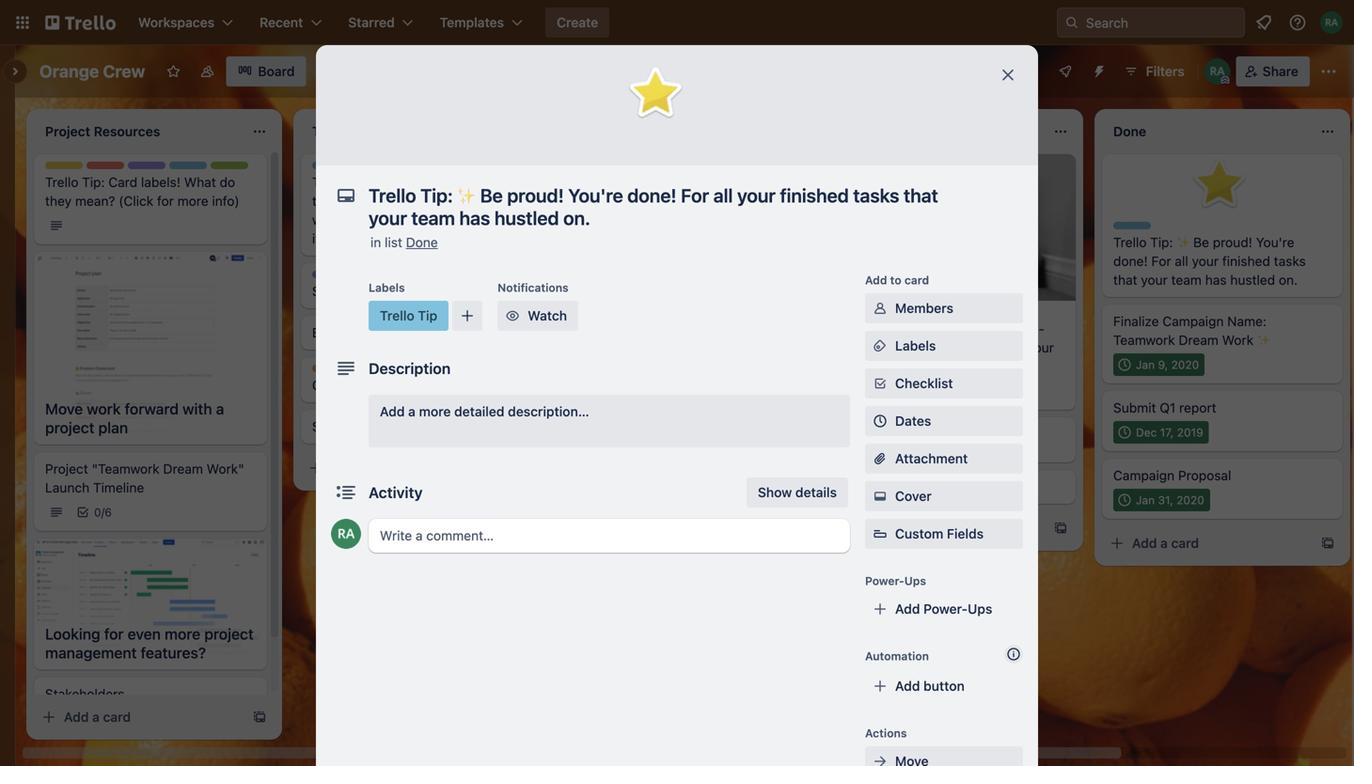 Task type: locate. For each thing, give the bounding box(es) containing it.
in
[[371, 235, 381, 250]]

details
[[796, 485, 837, 500]]

trello tip trello tip: splash those redtape- heavy issues that are slowing your team down here.
[[846, 309, 1054, 374]]

add a card button for submit q1 report
[[1102, 529, 1313, 559]]

slowing
[[978, 340, 1024, 355]]

add a card button down stakeholders
[[34, 703, 245, 733]]

project "teamwork dream work" launch timeline
[[45, 461, 244, 496]]

create from template… image for add a card button to the middle
[[1053, 521, 1068, 536]]

done
[[709, 193, 740, 209]]

add a card
[[865, 521, 932, 536], [1132, 536, 1199, 551], [64, 710, 131, 725]]

sm image left cover
[[871, 487, 890, 506]]

color: sky, title: "trello tip" element for trello tip: ✨ be proud! you're done! for all your finished tasks that your team has hustled on.
[[1114, 222, 1164, 236]]

sm image for members
[[871, 299, 890, 318]]

1 horizontal spatial more
[[419, 404, 451, 419]]

0 horizontal spatial ups
[[905, 575, 926, 588]]

labels!
[[141, 174, 181, 190]]

jan left 31,
[[1136, 494, 1155, 507]]

1 vertical spatial power-
[[924, 601, 968, 617]]

0 horizontal spatial color: orange, title: "one more step" element
[[312, 365, 350, 372]]

1 vertical spatial are
[[955, 340, 974, 355]]

are inside trello tip trello tip: 💬for those in-between tasks that are almost done but also awaiting one last step.
[[642, 193, 662, 209]]

share button
[[1236, 56, 1310, 87]]

ups down "fields"
[[968, 601, 993, 617]]

sm image for labels
[[871, 337, 890, 355]]

tasks up awaiting
[[579, 193, 611, 209]]

tip: inside trello tip trello tip: 💬for those in-between tasks that are almost done but also awaiting one last step.
[[616, 174, 639, 190]]

sm image inside members link
[[871, 299, 890, 318]]

color: orange, title: "one more step" element up curate
[[312, 365, 350, 372]]

your inside trello tip trello tip: splash those redtape- heavy issues that are slowing your team down here.
[[1027, 340, 1054, 355]]

add left to
[[865, 274, 887, 287]]

color: orange, title: "one more step" element for curate
[[312, 365, 350, 372]]

1 jan from the top
[[1136, 358, 1155, 371]]

labels up "trello tip"
[[369, 281, 405, 294]]

1 vertical spatial sm image
[[871, 337, 890, 355]]

add a card button for project "teamwork dream work" launch timeline
[[34, 703, 245, 733]]

color: purple, title: "design team" element down the due.
[[312, 271, 382, 285]]

card down cover
[[904, 521, 932, 536]]

jan inside jan 9, 2020 option
[[1136, 358, 1155, 371]]

0 vertical spatial ✨
[[1177, 235, 1190, 250]]

more inside 'trello tip: card labels! what do they mean? (click for more info)'
[[177, 193, 208, 209]]

sm image down add to card
[[871, 299, 890, 318]]

name:
[[1228, 314, 1267, 329]]

0 vertical spatial ruby anderson (rubyanderson7) image
[[1204, 58, 1231, 85]]

trello tip
[[380, 308, 437, 324]]

2 vertical spatial team
[[846, 359, 877, 374]]

1 horizontal spatial ruby anderson (rubyanderson7) image
[[1204, 58, 1231, 85]]

add a card button down cover link at the right of page
[[835, 513, 1046, 544]]

1 horizontal spatial color: orange, title: "one more step" element
[[846, 425, 884, 433]]

power-
[[865, 575, 905, 588], [924, 601, 968, 617]]

color: yellow, title: "copy request" element
[[45, 162, 83, 169]]

power- down custom
[[865, 575, 905, 588]]

color: purple, title: "design team" element up for
[[128, 162, 198, 176]]

that
[[390, 193, 414, 209], [615, 193, 639, 209], [1114, 272, 1138, 288], [928, 340, 952, 355]]

0 horizontal spatial team
[[169, 163, 198, 176]]

team for redtape-
[[846, 359, 877, 374]]

0 horizontal spatial ruby anderson (rubyanderson7) image
[[331, 519, 361, 549]]

1 vertical spatial those
[[954, 321, 988, 337]]

create from template… image
[[1053, 521, 1068, 536], [252, 710, 267, 725]]

tip: up live
[[349, 174, 372, 190]]

sm image up down
[[871, 337, 890, 355]]

dream left work
[[1179, 332, 1219, 348]]

on.
[[1279, 272, 1298, 288]]

dream inside finalize campaign name: teamwork dream work ✨
[[1179, 332, 1219, 348]]

0 vertical spatial are
[[642, 193, 662, 209]]

those
[[679, 174, 713, 190], [954, 321, 988, 337]]

0 horizontal spatial more
[[177, 193, 208, 209]]

tip
[[203, 163, 220, 176], [346, 163, 363, 176], [613, 163, 630, 176], [1147, 223, 1164, 236], [418, 308, 437, 324], [880, 309, 897, 323]]

1 vertical spatial ups
[[968, 601, 993, 617]]

tip: up 'mean?'
[[82, 174, 105, 190]]

color: purple, title: "design team" element
[[128, 162, 198, 176], [312, 271, 382, 285]]

drafts
[[375, 325, 411, 340]]

budget approval link
[[846, 478, 1065, 497]]

add power-ups
[[895, 601, 993, 617]]

0 horizontal spatial ✨
[[1177, 235, 1190, 250]]

sm image for checklist
[[871, 374, 890, 393]]

✨ down name:
[[1257, 332, 1271, 348]]

are for slowing
[[955, 340, 974, 355]]

report
[[1179, 400, 1217, 416]]

attachment
[[895, 451, 968, 466]]

0 vertical spatial color: orange, title: "one more step" element
[[312, 365, 350, 372]]

tip: inside trello tip trello tip: ✨ be proud! you're done! for all your finished tasks that your team has hustled on.
[[1150, 235, 1173, 250]]

tasks up on. in the right top of the page
[[1274, 253, 1306, 269]]

2 jan from the top
[[1136, 494, 1155, 507]]

that up one
[[615, 193, 639, 209]]

0 vertical spatial sketch
[[312, 284, 354, 299]]

add inside button
[[895, 679, 920, 694]]

are inside trello tip trello tip: splash those redtape- heavy issues that are slowing your team down here.
[[955, 340, 974, 355]]

2020 inside checkbox
[[1177, 494, 1205, 507]]

that down done!
[[1114, 272, 1138, 288]]

💬for
[[643, 174, 676, 190]]

timeline
[[93, 480, 144, 496]]

1 vertical spatial team
[[1171, 272, 1202, 288]]

freelancer contracts link
[[846, 436, 1065, 455]]

0 horizontal spatial color: purple, title: "design team" element
[[128, 162, 198, 176]]

2 horizontal spatial tasks
[[1274, 253, 1306, 269]]

0 horizontal spatial create from template… image
[[252, 710, 267, 725]]

info)
[[212, 193, 240, 209]]

6
[[105, 506, 112, 519]]

card for add a card button to the middle
[[904, 521, 932, 536]]

freelancer
[[846, 438, 911, 453]]

1 vertical spatial team
[[353, 272, 382, 285]]

list
[[385, 235, 402, 250], [417, 378, 435, 393]]

curate
[[312, 378, 353, 393]]

2 horizontal spatial add a card
[[1132, 536, 1199, 551]]

edit email drafts
[[312, 325, 411, 340]]

sm image inside labels link
[[871, 337, 890, 355]]

1 sketch from the top
[[312, 284, 354, 299]]

a for add a card button related to project "teamwork dream work" launch timeline
[[92, 710, 100, 725]]

team inside trello tip trello tip: this is where assigned tasks live so that your team can see who's working on what and when it's due.
[[448, 193, 478, 209]]

color: sky, title: "trello tip" element for trello tip: 💬for those in-between tasks that are almost done but also awaiting one last step.
[[579, 162, 630, 176]]

crew
[[103, 61, 145, 81]]

your down for
[[1141, 272, 1168, 288]]

down
[[880, 359, 913, 374]]

sm image left watch
[[503, 307, 522, 325]]

those for almost
[[679, 174, 713, 190]]

sm image for watch
[[503, 307, 522, 325]]

color: sky, title: "trello tip" element
[[169, 162, 220, 176], [312, 162, 363, 176], [579, 162, 630, 176], [1114, 222, 1164, 236], [369, 301, 449, 331], [846, 308, 897, 323]]

sketch left site
[[312, 284, 354, 299]]

automation image
[[1084, 56, 1110, 83]]

workspace visible image
[[200, 64, 215, 79]]

ups up add power-ups
[[905, 575, 926, 588]]

your down be
[[1192, 253, 1219, 269]]

are left slowing
[[955, 340, 974, 355]]

campaign inside finalize campaign name: teamwork dream work ✨
[[1163, 314, 1224, 329]]

that down is
[[390, 193, 414, 209]]

2020 inside option
[[1171, 358, 1199, 371]]

1 horizontal spatial design
[[312, 272, 350, 285]]

tip: up issues
[[883, 321, 906, 337]]

tip: up for
[[1150, 235, 1173, 250]]

card down 'jan 31, 2020'
[[1171, 536, 1199, 551]]

q1
[[1160, 400, 1176, 416]]

more down curate customer list 'link'
[[419, 404, 451, 419]]

team down heavy
[[846, 359, 877, 374]]

0 vertical spatial team
[[169, 163, 198, 176]]

0 horizontal spatial add a card button
[[34, 703, 245, 733]]

team up 'and'
[[448, 193, 478, 209]]

calendar power-up image
[[1023, 63, 1038, 78]]

0 vertical spatial color: purple, title: "design team" element
[[128, 162, 198, 176]]

tasks inside trello tip trello tip: this is where assigned tasks live so that your team can see who's working on what and when it's due.
[[312, 193, 344, 209]]

filters button
[[1118, 56, 1190, 87]]

team up for
[[169, 163, 198, 176]]

0 vertical spatial create from template… image
[[1053, 521, 1068, 536]]

cover
[[895, 489, 932, 504]]

tip inside trello tip trello tip: splash those redtape- heavy issues that are slowing your team down here.
[[880, 309, 897, 323]]

add a card down 31,
[[1132, 536, 1199, 551]]

step.
[[684, 212, 714, 228]]

more down what
[[177, 193, 208, 209]]

halp
[[211, 163, 236, 176]]

tasks
[[312, 193, 344, 209], [579, 193, 611, 209], [1274, 253, 1306, 269]]

0 horizontal spatial team
[[448, 193, 478, 209]]

dream left work"
[[163, 461, 203, 477]]

trello tip: ✨ be proud! you're done! for all your finished tasks that your team has hustled on. link
[[1114, 233, 1332, 290]]

Jan 9, 2020 checkbox
[[1114, 354, 1205, 376]]

0 horizontal spatial dream
[[163, 461, 203, 477]]

2 sm image from the top
[[871, 337, 890, 355]]

2 horizontal spatial add a card button
[[1102, 529, 1313, 559]]

sm image down down
[[871, 374, 890, 393]]

dream
[[1179, 332, 1219, 348], [163, 461, 203, 477]]

heavy
[[846, 340, 882, 355]]

finalize campaign name: teamwork dream work ✨ link
[[1114, 312, 1332, 350]]

your down redtape-
[[1027, 340, 1054, 355]]

sm image inside the watch button
[[503, 307, 522, 325]]

edit email drafts link
[[312, 324, 530, 342]]

1 horizontal spatial ✨
[[1257, 332, 1271, 348]]

1 horizontal spatial team
[[353, 272, 382, 285]]

tasks inside trello tip trello tip: ✨ be proud! you're done! for all your finished tasks that your team has hustled on.
[[1274, 253, 1306, 269]]

dec
[[1136, 426, 1157, 439]]

those up almost
[[679, 174, 713, 190]]

0 horizontal spatial those
[[679, 174, 713, 190]]

0 vertical spatial power-
[[865, 575, 905, 588]]

tip: left 💬for
[[616, 174, 639, 190]]

1 vertical spatial list
[[417, 378, 435, 393]]

tip inside trello tip trello tip: 💬for those in-between tasks that are almost done but also awaiting one last step.
[[613, 163, 630, 176]]

a down cover
[[894, 521, 901, 536]]

campaign
[[1163, 314, 1224, 329], [1114, 468, 1175, 483]]

tip for trello tip halp
[[203, 163, 220, 176]]

sm image
[[871, 299, 890, 318], [871, 337, 890, 355]]

1 sm image from the top
[[871, 299, 890, 318]]

1 horizontal spatial tasks
[[579, 193, 611, 209]]

jan 9, 2020
[[1136, 358, 1199, 371]]

team inside trello tip trello tip: splash those redtape- heavy issues that are slowing your team down here.
[[846, 359, 877, 374]]

1 vertical spatial labels
[[895, 338, 936, 354]]

between
[[734, 174, 786, 190]]

budget
[[846, 479, 890, 495]]

a
[[408, 404, 416, 419], [894, 521, 901, 536], [1161, 536, 1168, 551], [92, 710, 100, 725]]

sm image
[[503, 307, 522, 325], [871, 374, 890, 393], [871, 487, 890, 506], [871, 752, 890, 766]]

sm image inside checklist "link"
[[871, 374, 890, 393]]

1 horizontal spatial those
[[954, 321, 988, 337]]

design team sketch site banner
[[312, 272, 425, 299]]

1 vertical spatial color: orange, title: "one more step" element
[[846, 425, 884, 433]]

1 horizontal spatial are
[[955, 340, 974, 355]]

those inside trello tip trello tip: splash those redtape- heavy issues that are slowing your team down here.
[[954, 321, 988, 337]]

add a card button down 'jan 31, 2020'
[[1102, 529, 1313, 559]]

tip inside trello tip trello tip: this is where assigned tasks live so that your team can see who's working on what and when it's due.
[[346, 163, 363, 176]]

tip: for trello tip: this is where assigned tasks live so that your team can see who's working on what and when it's due.
[[349, 174, 372, 190]]

hustled
[[1230, 272, 1275, 288]]

a for add a card button to the middle
[[894, 521, 901, 536]]

tasks up who's
[[312, 193, 344, 209]]

tip for trello tip trello tip: this is where assigned tasks live so that your team can see who's working on what and when it's due.
[[346, 163, 363, 176]]

that inside trello tip trello tip: splash those redtape- heavy issues that are slowing your team down here.
[[928, 340, 952, 355]]

0 vertical spatial dream
[[1179, 332, 1219, 348]]

sketch inside design team sketch site banner
[[312, 284, 354, 299]]

team down in
[[353, 272, 382, 285]]

color: sky, title: "trello tip" element for trello tip: splash those redtape- heavy issues that are slowing your team down here.
[[846, 308, 897, 323]]

1 horizontal spatial dream
[[1179, 332, 1219, 348]]

tip inside trello tip trello tip: ✨ be proud! you're done! for all your finished tasks that your team has hustled on.
[[1147, 223, 1164, 236]]

add a card down cover
[[865, 521, 932, 536]]

customize views image
[[316, 62, 334, 81]]

0 vertical spatial campaign
[[1163, 314, 1224, 329]]

1 vertical spatial 2020
[[1177, 494, 1205, 507]]

card for add a card button related to project "teamwork dream work" launch timeline
[[103, 710, 131, 725]]

campaign down the has
[[1163, 314, 1224, 329]]

priority
[[87, 163, 126, 176]]

sketch left the on the left of page
[[312, 419, 354, 434]]

1 vertical spatial design
[[312, 272, 350, 285]]

0 vertical spatial more
[[177, 193, 208, 209]]

team
[[169, 163, 198, 176], [353, 272, 382, 285]]

team down all
[[1171, 272, 1202, 288]]

card right to
[[905, 274, 929, 287]]

those for slowing
[[954, 321, 988, 337]]

1 vertical spatial ruby anderson (rubyanderson7) image
[[331, 519, 361, 549]]

do
[[220, 174, 235, 190]]

2020 right the 9,
[[1171, 358, 1199, 371]]

✨ inside finalize campaign name: teamwork dream work ✨
[[1257, 332, 1271, 348]]

sketch the "teamy dreamy" font link
[[312, 418, 530, 436]]

primary element
[[0, 0, 1354, 45]]

submit
[[1114, 400, 1156, 416]]

1
[[869, 385, 874, 398]]

list right customer
[[417, 378, 435, 393]]

1 vertical spatial color: purple, title: "design team" element
[[312, 271, 382, 285]]

checklist
[[895, 376, 953, 391]]

a down stakeholders
[[92, 710, 100, 725]]

tip for trello tip trello tip: ✨ be proud! you're done! for all your finished tasks that your team has hustled on.
[[1147, 223, 1164, 236]]

0 horizontal spatial labels
[[369, 281, 405, 294]]

trello tip trello tip: 💬for those in-between tasks that are almost done but also awaiting one last step.
[[579, 163, 792, 228]]

card down stakeholders
[[103, 710, 131, 725]]

color: lime, title: "halp" element
[[211, 162, 248, 176]]

0 horizontal spatial are
[[642, 193, 662, 209]]

jan left the 9,
[[1136, 358, 1155, 371]]

labels down "splash"
[[895, 338, 936, 354]]

1 vertical spatial jan
[[1136, 494, 1155, 507]]

0 vertical spatial 2020
[[1171, 358, 1199, 371]]

0 horizontal spatial tasks
[[312, 193, 344, 209]]

your inside trello tip trello tip: this is where assigned tasks live so that your team can see who's working on what and when it's due.
[[417, 193, 444, 209]]

1 vertical spatial create from template… image
[[252, 710, 267, 725]]

1 horizontal spatial team
[[846, 359, 877, 374]]

0 vertical spatial ups
[[905, 575, 926, 588]]

1 vertical spatial ✨
[[1257, 332, 1271, 348]]

tip: inside trello tip trello tip: this is where assigned tasks live so that your team can see who's working on what and when it's due.
[[349, 174, 372, 190]]

Dec 17, 2019 checkbox
[[1114, 421, 1209, 444]]

0 vertical spatial those
[[679, 174, 713, 190]]

1 horizontal spatial color: purple, title: "design team" element
[[312, 271, 382, 285]]

add down customer
[[380, 404, 405, 419]]

color: orange, title: "one more step" element
[[312, 365, 350, 372], [846, 425, 884, 433]]

power- down power-ups
[[924, 601, 968, 617]]

finalize
[[1114, 314, 1159, 329]]

0 vertical spatial jan
[[1136, 358, 1155, 371]]

1 vertical spatial dream
[[163, 461, 203, 477]]

0 vertical spatial sm image
[[871, 299, 890, 318]]

0 vertical spatial design
[[128, 163, 166, 176]]

notifications
[[498, 281, 569, 294]]

add down jan 31, 2020 checkbox
[[1132, 536, 1157, 551]]

Board name text field
[[30, 56, 155, 87]]

1 horizontal spatial list
[[417, 378, 435, 393]]

tasks for that
[[579, 193, 611, 209]]

campaign up jan 31, 2020 checkbox
[[1114, 468, 1175, 483]]

1 vertical spatial sketch
[[312, 419, 354, 434]]

add down automation
[[895, 679, 920, 694]]

add a card down stakeholders
[[64, 710, 131, 725]]

0 vertical spatial list
[[385, 235, 402, 250]]

are down 💬for
[[642, 193, 662, 209]]

that up here.
[[928, 340, 952, 355]]

attachment button
[[865, 444, 1023, 474]]

sketch the "teamy dreamy" font
[[312, 419, 513, 434]]

tasks inside trello tip trello tip: 💬for those in-between tasks that are almost done but also awaiting one last step.
[[579, 193, 611, 209]]

are
[[642, 193, 662, 209], [955, 340, 974, 355]]

a down 31,
[[1161, 536, 1168, 551]]

create from template… image for add a card button related to project "teamwork dream work" launch timeline
[[252, 710, 267, 725]]

None text field
[[359, 179, 980, 235]]

color: orange, title: "one more step" element up 'freelancer' on the bottom right of page
[[846, 425, 884, 433]]

dream inside project "teamwork dream work" launch timeline
[[163, 461, 203, 477]]

add
[[865, 274, 887, 287], [380, 404, 405, 419], [865, 521, 890, 536], [1132, 536, 1157, 551], [895, 601, 920, 617], [895, 679, 920, 694], [64, 710, 89, 725]]

those up slowing
[[954, 321, 988, 337]]

✨ left be
[[1177, 235, 1190, 250]]

show details link
[[747, 478, 848, 508]]

ruby anderson (rubyanderson7) image
[[1204, 58, 1231, 85], [331, 519, 361, 549]]

jan inside jan 31, 2020 checkbox
[[1136, 494, 1155, 507]]

add a more detailed description…
[[380, 404, 589, 419]]

1 vertical spatial more
[[419, 404, 451, 419]]

0 horizontal spatial list
[[385, 235, 402, 250]]

your up "what" on the left top
[[417, 193, 444, 209]]

0 horizontal spatial add a card
[[64, 710, 131, 725]]

list right in
[[385, 235, 402, 250]]

2 horizontal spatial team
[[1171, 272, 1202, 288]]

sm image inside cover link
[[871, 487, 890, 506]]

submit q1 report link
[[1114, 399, 1332, 418]]

1 horizontal spatial create from template… image
[[1053, 521, 1068, 536]]

a for add a card button corresponding to submit q1 report
[[1161, 536, 1168, 551]]

checklist link
[[865, 369, 1023, 399]]

2020
[[1171, 358, 1199, 371], [1177, 494, 1205, 507]]

color: sky, title: "trello tip" element for trello tip: this is where assigned tasks live so that your team can see who's working on what and when it's due.
[[312, 162, 363, 176]]

trello tip: card labels! what do they mean? (click for more info) link
[[45, 173, 256, 211]]

labels
[[369, 281, 405, 294], [895, 338, 936, 354]]

those inside trello tip trello tip: 💬for those in-between tasks that are almost done but also awaiting one last step.
[[679, 174, 713, 190]]

1 horizontal spatial add a card button
[[835, 513, 1046, 544]]

0 vertical spatial team
[[448, 193, 478, 209]]

2020 right 31,
[[1177, 494, 1205, 507]]



Task type: vqa. For each thing, say whether or not it's contained in the screenshot.


Task type: describe. For each thing, give the bounding box(es) containing it.
star or unstar board image
[[166, 64, 181, 79]]

trello tip trello tip: ✨ be proud! you're done! for all your finished tasks that your team has hustled on.
[[1114, 223, 1306, 288]]

tip: inside 'trello tip: card labels! what do they mean? (click for more info)'
[[82, 174, 105, 190]]

mean?
[[75, 193, 115, 209]]

watch
[[528, 308, 567, 324]]

back to home image
[[45, 8, 116, 38]]

0 notifications image
[[1253, 11, 1275, 34]]

1 horizontal spatial add a card
[[865, 521, 932, 536]]

fields
[[947, 526, 984, 542]]

button
[[924, 679, 965, 694]]

tip for trello tip trello tip: 💬for those in-between tasks that are almost done but also awaiting one last step.
[[613, 163, 630, 176]]

stakeholders link
[[45, 685, 256, 704]]

where
[[418, 174, 455, 190]]

is
[[405, 174, 415, 190]]

tip for trello tip trello tip: splash those redtape- heavy issues that are slowing your team down here.
[[880, 309, 897, 323]]

share
[[1263, 63, 1299, 79]]

trello tip: splash those redtape- heavy issues that are slowing your team down here. link
[[846, 320, 1065, 376]]

Search field
[[1080, 8, 1244, 37]]

card for add a card button corresponding to submit q1 report
[[1171, 536, 1199, 551]]

✨ inside trello tip trello tip: ✨ be proud! you're done! for all your finished tasks that your team has hustled on.
[[1177, 235, 1190, 250]]

/
[[101, 506, 105, 519]]

board link
[[226, 56, 306, 87]]

in-
[[717, 174, 734, 190]]

edit
[[312, 325, 336, 340]]

show menu image
[[1319, 62, 1338, 81]]

team for where
[[448, 193, 478, 209]]

1 horizontal spatial power-
[[924, 601, 968, 617]]

redtape-
[[992, 321, 1045, 337]]

that inside trello tip trello tip: 💬for those in-between tasks that are almost done but also awaiting one last step.
[[615, 193, 639, 209]]

cover link
[[865, 482, 1023, 512]]

and
[[455, 212, 477, 228]]

2 sketch from the top
[[312, 419, 354, 434]]

2020 for proposal
[[1177, 494, 1205, 507]]

tip for trello tip
[[418, 308, 437, 324]]

17,
[[1160, 426, 1174, 439]]

add down power-ups
[[895, 601, 920, 617]]

campaign proposal
[[1114, 468, 1231, 483]]

assigned
[[459, 174, 513, 190]]

curate customer list link
[[312, 376, 530, 395]]

2019
[[1177, 426, 1204, 439]]

proposal
[[1178, 468, 1231, 483]]

here.
[[917, 359, 948, 374]]

"teamwork
[[92, 461, 160, 477]]

dates button
[[865, 406, 1023, 436]]

tip: for trello tip: ✨ be proud! you're done! for all your finished tasks that your team has hustled on.
[[1150, 235, 1173, 250]]

Jan 31, 2020 checkbox
[[1114, 489, 1210, 512]]

add a more detailed description… link
[[369, 395, 850, 448]]

submit q1 report
[[1114, 400, 1217, 416]]

but
[[743, 193, 764, 209]]

jan for finalize
[[1136, 358, 1155, 371]]

tip: for trello tip: 💬for those in-between tasks that are almost done but also awaiting one last step.
[[616, 174, 639, 190]]

0 horizontal spatial design
[[128, 163, 166, 176]]

1 vertical spatial campaign
[[1114, 468, 1175, 483]]

freelancer contracts
[[846, 438, 972, 453]]

sm image down actions
[[871, 752, 890, 766]]

jan for campaign
[[1136, 494, 1155, 507]]

list inside curate customer list 'link'
[[417, 378, 435, 393]]

9,
[[1158, 358, 1168, 371]]

has
[[1205, 272, 1227, 288]]

color: orange, title: "one more step" element for freelancer
[[846, 425, 884, 433]]

detailed
[[454, 404, 505, 419]]

project
[[45, 461, 88, 477]]

that inside trello tip trello tip: ✨ be proud! you're done! for all your finished tasks that your team has hustled on.
[[1114, 272, 1138, 288]]

labels link
[[865, 331, 1023, 361]]

campaign proposal link
[[1114, 466, 1332, 485]]

all
[[1175, 253, 1189, 269]]

add power-ups link
[[865, 594, 1023, 624]]

open information menu image
[[1288, 13, 1307, 32]]

orange crew
[[39, 61, 145, 81]]

done link
[[406, 235, 438, 250]]

activity
[[369, 484, 423, 502]]

search image
[[1065, 15, 1080, 30]]

trello inside 'trello tip: card labels! what do they mean? (click for more info)'
[[45, 174, 78, 190]]

the
[[357, 419, 377, 434]]

0
[[94, 506, 101, 519]]

banner
[[383, 284, 425, 299]]

sm image for cover
[[871, 487, 890, 506]]

work"
[[207, 461, 244, 477]]

Write a comment text field
[[369, 519, 850, 553]]

power ups image
[[1058, 64, 1073, 79]]

0 vertical spatial labels
[[369, 281, 405, 294]]

1 horizontal spatial labels
[[895, 338, 936, 354]]

orange
[[39, 61, 99, 81]]

add a card for submit q1 report
[[1132, 536, 1199, 551]]

create from template… image
[[1320, 536, 1335, 551]]

when
[[481, 212, 514, 228]]

you're
[[1256, 235, 1295, 250]]

"teamy
[[381, 419, 426, 434]]

jan 31, 2020
[[1136, 494, 1205, 507]]

2020 for campaign
[[1171, 358, 1199, 371]]

almost
[[665, 193, 706, 209]]

that inside trello tip trello tip: this is where assigned tasks live so that your team can see who's working on what and when it's due.
[[390, 193, 414, 209]]

create button
[[545, 8, 610, 38]]

work
[[1222, 332, 1254, 348]]

(click
[[119, 193, 153, 209]]

add left custom
[[865, 521, 890, 536]]

curate customer list
[[312, 378, 435, 393]]

add button
[[895, 679, 965, 694]]

tip: inside trello tip trello tip: splash those redtape- heavy issues that are slowing your team down here.
[[883, 321, 906, 337]]

watch button
[[498, 301, 578, 331]]

trello tip: this is where assigned tasks live so that your team can see who's working on what and when it's due. link
[[312, 173, 530, 248]]

star image
[[626, 64, 686, 124]]

color: red, title: "priority" element
[[87, 162, 126, 176]]

0 horizontal spatial power-
[[865, 575, 905, 588]]

to
[[890, 274, 902, 287]]

dates
[[895, 413, 931, 429]]

a down curate customer list 'link'
[[408, 404, 416, 419]]

dreamy"
[[430, 419, 483, 434]]

0 / 6
[[94, 506, 112, 519]]

1 horizontal spatial ups
[[968, 601, 993, 617]]

done!
[[1114, 253, 1148, 269]]

description…
[[508, 404, 589, 419]]

ruby anderson (rubyanderson7) image
[[1320, 11, 1343, 34]]

project "teamwork dream work" launch timeline link
[[45, 460, 256, 497]]

filters
[[1146, 63, 1185, 79]]

add a card for project "teamwork dream work" launch timeline
[[64, 710, 131, 725]]

team inside design team sketch site banner
[[353, 272, 382, 285]]

what
[[184, 174, 216, 190]]

this
[[376, 174, 401, 190]]

who's
[[312, 212, 348, 228]]

working
[[352, 212, 399, 228]]

it's
[[312, 231, 331, 246]]

are for almost
[[642, 193, 662, 209]]

design inside design team sketch site banner
[[312, 272, 350, 285]]

site
[[357, 284, 379, 299]]

be
[[1194, 235, 1209, 250]]

stakeholders
[[45, 687, 124, 702]]

add down stakeholders
[[64, 710, 89, 725]]

finalize campaign name: teamwork dream work ✨
[[1114, 314, 1271, 348]]

team inside trello tip trello tip: ✨ be proud! you're done! for all your finished tasks that your team has hustled on.
[[1171, 272, 1202, 288]]

splash
[[910, 321, 951, 337]]

email
[[339, 325, 371, 340]]

so
[[372, 193, 386, 209]]

31,
[[1158, 494, 1174, 507]]

automation
[[865, 650, 929, 663]]

tasks for live
[[312, 193, 344, 209]]

custom
[[895, 526, 944, 542]]



